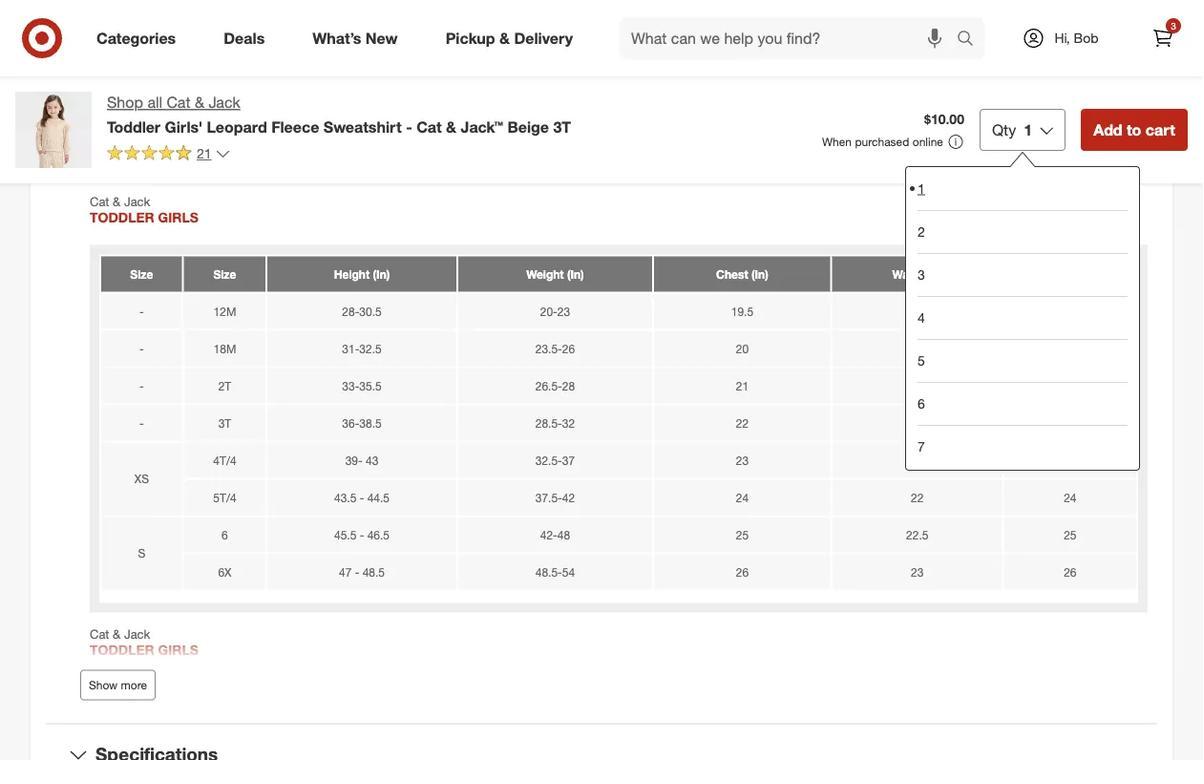 Task type: describe. For each thing, give the bounding box(es) containing it.
new
[[366, 29, 398, 47]]

1 2 3 4 5 6 7
[[918, 180, 925, 455]]

pickup & delivery link
[[429, 17, 597, 59]]

categories
[[96, 29, 176, 47]]

what's
[[312, 29, 361, 47]]

show more
[[89, 678, 147, 693]]

fleece
[[271, 117, 319, 136]]

1 horizontal spatial 1
[[1024, 120, 1032, 139]]

What can we help you find? suggestions appear below search field
[[620, 17, 961, 59]]

5 link
[[918, 339, 1128, 382]]

charts
[[137, 143, 192, 165]]

add to cart button
[[1081, 109, 1188, 151]]

1 horizontal spatial 3 link
[[1142, 17, 1184, 59]]

2 link
[[918, 210, 1128, 253]]

delivery
[[514, 29, 573, 47]]

shop all cat & jack toddler girls' leopard fleece sweatshirt - cat & jack™ beige 3t
[[107, 93, 571, 136]]

21
[[197, 145, 212, 162]]

-
[[406, 117, 412, 136]]

add to cart
[[1093, 120, 1175, 139]]

qty
[[992, 120, 1016, 139]]

hi,
[[1055, 30, 1070, 46]]

what's new link
[[296, 17, 422, 59]]

deals link
[[207, 17, 289, 59]]

5
[[918, 352, 925, 369]]

when purchased online
[[822, 135, 943, 149]]

21 link
[[107, 144, 231, 166]]

when
[[822, 135, 852, 149]]

image of toddler girls' leopard fleece sweatshirt - cat & jack™ beige 3t image
[[15, 92, 92, 168]]

1 vertical spatial 1
[[918, 180, 925, 197]]

categories link
[[80, 17, 200, 59]]

pickup
[[446, 29, 495, 47]]

1 horizontal spatial cat
[[416, 117, 442, 136]]

more
[[121, 678, 147, 693]]

0 horizontal spatial &
[[195, 93, 204, 112]]

0 horizontal spatial cat
[[167, 93, 190, 112]]

cart
[[1146, 120, 1175, 139]]

jack™
[[461, 117, 503, 136]]

6 link
[[918, 382, 1128, 425]]

sweatshirt
[[323, 117, 402, 136]]

show
[[89, 678, 118, 693]]



Task type: locate. For each thing, give the bounding box(es) containing it.
1 right "qty"
[[1024, 120, 1032, 139]]

jack
[[209, 93, 240, 112]]

size charts
[[95, 143, 192, 165]]

item
[[635, 4, 681, 31]]

cat right -
[[416, 117, 442, 136]]

show more button
[[80, 670, 156, 701]]

&
[[499, 29, 510, 47], [195, 93, 204, 112], [446, 117, 456, 136]]

add
[[1093, 120, 1122, 139]]

3 link up 5 link
[[918, 253, 1128, 296]]

1 vertical spatial 3 link
[[918, 253, 1128, 296]]

1 horizontal spatial &
[[446, 117, 456, 136]]

3 down the 2
[[918, 266, 925, 283]]

size
[[95, 143, 131, 165]]

qty 1
[[992, 120, 1032, 139]]

what's new
[[312, 29, 398, 47]]

online
[[913, 135, 943, 149]]

7 link
[[918, 425, 1128, 468]]

1 vertical spatial cat
[[416, 117, 442, 136]]

1 vertical spatial 3
[[918, 266, 925, 283]]

beige
[[508, 117, 549, 136]]

to
[[1127, 120, 1141, 139]]

all
[[147, 93, 162, 112]]

0 horizontal spatial 3 link
[[918, 253, 1128, 296]]

3t
[[553, 117, 571, 136]]

purchased
[[855, 135, 909, 149]]

1 up the 2
[[918, 180, 925, 197]]

search
[[948, 31, 994, 49]]

leopard
[[207, 117, 267, 136]]

deals
[[224, 29, 265, 47]]

2
[[918, 223, 925, 240]]

3 link
[[1142, 17, 1184, 59], [918, 253, 1128, 296]]

1 link
[[918, 167, 1128, 210]]

3 link right the bob
[[1142, 17, 1184, 59]]

pickup & delivery
[[446, 29, 573, 47]]

3 right the bob
[[1171, 20, 1176, 32]]

girls'
[[165, 117, 203, 136]]

cat right all
[[167, 93, 190, 112]]

size charts button
[[46, 124, 1157, 185]]

0 vertical spatial 1
[[1024, 120, 1032, 139]]

& right pickup
[[499, 29, 510, 47]]

about this item
[[522, 4, 681, 31]]

1
[[1024, 120, 1032, 139], [918, 180, 925, 197]]

0 vertical spatial 3 link
[[1142, 17, 1184, 59]]

0 vertical spatial cat
[[167, 93, 190, 112]]

hi, bob
[[1055, 30, 1099, 46]]

about
[[522, 4, 585, 31]]

4 link
[[918, 296, 1128, 339]]

6
[[918, 395, 925, 412]]

$10.00
[[924, 111, 964, 128]]

shop
[[107, 93, 143, 112]]

4
[[918, 309, 925, 326]]

1 horizontal spatial 3
[[1171, 20, 1176, 32]]

1 vertical spatial &
[[195, 93, 204, 112]]

this
[[591, 4, 629, 31]]

& left the jack
[[195, 93, 204, 112]]

2 horizontal spatial &
[[499, 29, 510, 47]]

3
[[1171, 20, 1176, 32], [918, 266, 925, 283]]

& left jack™ in the left of the page
[[446, 117, 456, 136]]

2 vertical spatial &
[[446, 117, 456, 136]]

0 horizontal spatial 3
[[918, 266, 925, 283]]

0 vertical spatial 3
[[1171, 20, 1176, 32]]

toddler
[[107, 117, 160, 136]]

cat
[[167, 93, 190, 112], [416, 117, 442, 136]]

search button
[[948, 17, 994, 63]]

& inside pickup & delivery link
[[499, 29, 510, 47]]

0 horizontal spatial 1
[[918, 180, 925, 197]]

bob
[[1074, 30, 1099, 46]]

7
[[918, 438, 925, 455]]

0 vertical spatial &
[[499, 29, 510, 47]]



Task type: vqa. For each thing, say whether or not it's contained in the screenshot.
21
yes



